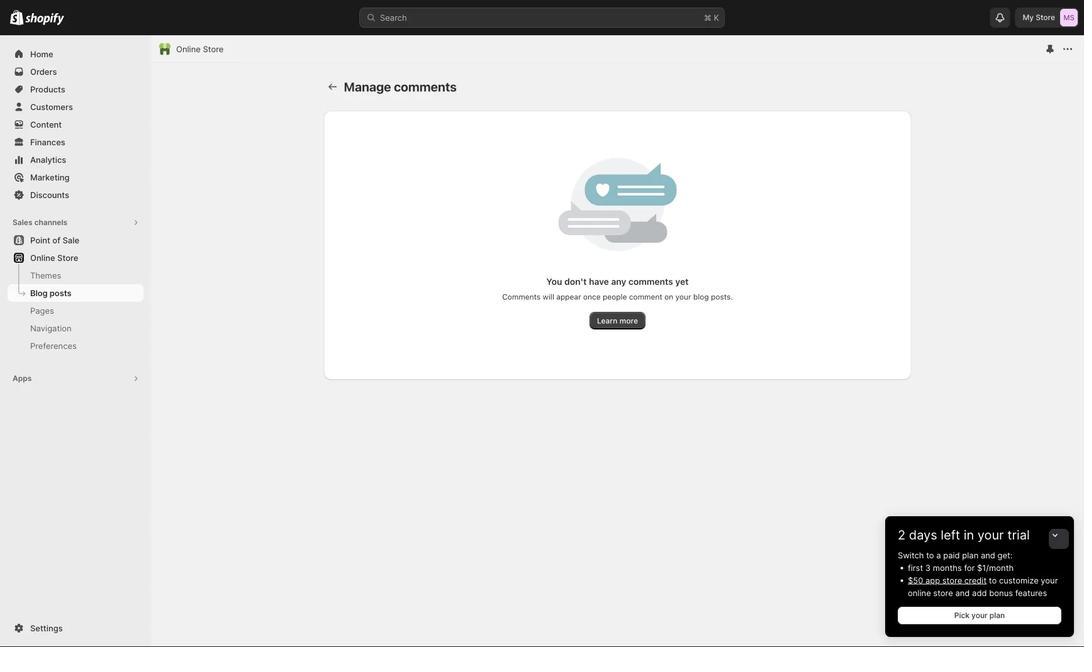 Task type: locate. For each thing, give the bounding box(es) containing it.
pick your plan
[[955, 612, 1005, 621]]

your inside to customize your online store and add bonus features
[[1041, 576, 1058, 586]]

online store link
[[176, 43, 224, 55], [8, 249, 144, 267]]

pick
[[955, 612, 970, 621]]

1 horizontal spatial online
[[176, 44, 201, 54]]

days
[[909, 528, 938, 543]]

credit
[[965, 576, 987, 586]]

store down the $50 app store credit "link"
[[934, 589, 954, 598]]

2 horizontal spatial store
[[1036, 13, 1056, 22]]

1 vertical spatial store
[[934, 589, 954, 598]]

1 vertical spatial online
[[30, 253, 55, 263]]

finances
[[30, 137, 65, 147]]

and up $1/month at the bottom right of the page
[[981, 551, 996, 561]]

switch to a paid plan and get:
[[898, 551, 1013, 561]]

3
[[926, 563, 931, 573]]

0 horizontal spatial store
[[57, 253, 78, 263]]

and left add
[[956, 589, 970, 598]]

online
[[176, 44, 201, 54], [30, 253, 55, 263]]

1 horizontal spatial plan
[[990, 612, 1005, 621]]

to customize your online store and add bonus features
[[908, 576, 1058, 598]]

store
[[943, 576, 963, 586], [934, 589, 954, 598]]

navigation link
[[8, 320, 144, 337]]

navigation
[[30, 324, 72, 333]]

and inside to customize your online store and add bonus features
[[956, 589, 970, 598]]

blog posts
[[30, 288, 71, 298]]

0 horizontal spatial online store
[[30, 253, 78, 263]]

apps
[[13, 374, 32, 383]]

0 vertical spatial store
[[1036, 13, 1056, 22]]

your right the pick
[[972, 612, 988, 621]]

store right my
[[1036, 13, 1056, 22]]

discounts
[[30, 190, 69, 200]]

0 horizontal spatial plan
[[963, 551, 979, 561]]

features
[[1016, 589, 1048, 598]]

customize
[[1000, 576, 1039, 586]]

$50 app store credit link
[[908, 576, 987, 586]]

trial
[[1008, 528, 1030, 543]]

1 horizontal spatial and
[[981, 551, 996, 561]]

plan up for
[[963, 551, 979, 561]]

0 vertical spatial and
[[981, 551, 996, 561]]

point of sale link
[[8, 232, 144, 249]]

your right in
[[978, 528, 1004, 543]]

customers
[[30, 102, 73, 112]]

1 vertical spatial to
[[989, 576, 997, 586]]

online store down the point of sale
[[30, 253, 78, 263]]

1 vertical spatial online store link
[[8, 249, 144, 267]]

1 horizontal spatial to
[[989, 576, 997, 586]]

online
[[908, 589, 931, 598]]

my store image
[[1061, 9, 1078, 26]]

to
[[927, 551, 935, 561], [989, 576, 997, 586]]

finances link
[[8, 133, 144, 151]]

1 vertical spatial your
[[1041, 576, 1058, 586]]

k
[[714, 13, 720, 22]]

online store
[[176, 44, 224, 54], [30, 253, 78, 263]]

1 vertical spatial online store
[[30, 253, 78, 263]]

home
[[30, 49, 53, 59]]

point
[[30, 235, 50, 245]]

your
[[978, 528, 1004, 543], [1041, 576, 1058, 586], [972, 612, 988, 621]]

1 horizontal spatial online store link
[[176, 43, 224, 55]]

0 vertical spatial online store link
[[176, 43, 224, 55]]

shopify image
[[25, 13, 64, 25]]

0 vertical spatial online
[[176, 44, 201, 54]]

products
[[30, 84, 65, 94]]

online store image
[[159, 43, 171, 55]]

store right online store icon
[[203, 44, 224, 54]]

online right online store icon
[[176, 44, 201, 54]]

plan down bonus
[[990, 612, 1005, 621]]

orders
[[30, 67, 57, 76]]

0 horizontal spatial and
[[956, 589, 970, 598]]

store
[[1036, 13, 1056, 22], [203, 44, 224, 54], [57, 253, 78, 263]]

0 horizontal spatial online store link
[[8, 249, 144, 267]]

your up features
[[1041, 576, 1058, 586]]

online store link right online store icon
[[176, 43, 224, 55]]

to down $1/month at the bottom right of the page
[[989, 576, 997, 586]]

to left a
[[927, 551, 935, 561]]

first 3 months for $1/month
[[908, 563, 1014, 573]]

2 vertical spatial your
[[972, 612, 988, 621]]

1 horizontal spatial online store
[[176, 44, 224, 54]]

channels
[[34, 218, 67, 227]]

online down point
[[30, 253, 55, 263]]

store down months in the right of the page
[[943, 576, 963, 586]]

paid
[[944, 551, 960, 561]]

and
[[981, 551, 996, 561], [956, 589, 970, 598]]

online store link down sale
[[8, 249, 144, 267]]

0 vertical spatial plan
[[963, 551, 979, 561]]

analytics link
[[8, 151, 144, 169]]

1 vertical spatial and
[[956, 589, 970, 598]]

themes link
[[8, 267, 144, 285]]

$1/month
[[978, 563, 1014, 573]]

1 vertical spatial plan
[[990, 612, 1005, 621]]

2 vertical spatial store
[[57, 253, 78, 263]]

switch
[[898, 551, 924, 561]]

0 vertical spatial your
[[978, 528, 1004, 543]]

store down sale
[[57, 253, 78, 263]]

apps button
[[8, 370, 144, 388]]

plan
[[963, 551, 979, 561], [990, 612, 1005, 621]]

my store
[[1023, 13, 1056, 22]]

a
[[937, 551, 941, 561]]

preferences link
[[8, 337, 144, 355]]

content link
[[8, 116, 144, 133]]

products link
[[8, 81, 144, 98]]

1 vertical spatial store
[[203, 44, 224, 54]]

online store right online store icon
[[176, 44, 224, 54]]

point of sale button
[[0, 232, 151, 249]]

2 days left in your trial element
[[886, 550, 1075, 638]]

0 vertical spatial to
[[927, 551, 935, 561]]

blog
[[30, 288, 48, 298]]



Task type: vqa. For each thing, say whether or not it's contained in the screenshot.
Previous IMAGE on the top
no



Task type: describe. For each thing, give the bounding box(es) containing it.
2 days left in your trial
[[898, 528, 1030, 543]]

analytics
[[30, 155, 66, 165]]

pages
[[30, 306, 54, 316]]

in
[[964, 528, 975, 543]]

posts
[[50, 288, 71, 298]]

your inside dropdown button
[[978, 528, 1004, 543]]

and for store
[[956, 589, 970, 598]]

2 days left in your trial button
[[886, 517, 1075, 543]]

content
[[30, 120, 62, 129]]

sale
[[63, 235, 79, 245]]

0 horizontal spatial online
[[30, 253, 55, 263]]

first
[[908, 563, 924, 573]]

$50 app store credit
[[908, 576, 987, 586]]

point of sale
[[30, 235, 79, 245]]

sales channels button
[[8, 214, 144, 232]]

settings link
[[8, 620, 144, 638]]

pick your plan link
[[898, 607, 1062, 625]]

search
[[380, 13, 407, 22]]

months
[[933, 563, 962, 573]]

settings
[[30, 624, 63, 634]]

sales channels
[[13, 218, 67, 227]]

of
[[52, 235, 60, 245]]

⌘ k
[[704, 13, 720, 22]]

pages link
[[8, 302, 144, 320]]

app
[[926, 576, 941, 586]]

1 horizontal spatial store
[[203, 44, 224, 54]]

to inside to customize your online store and add bonus features
[[989, 576, 997, 586]]

home link
[[8, 45, 144, 63]]

$50
[[908, 576, 924, 586]]

and for plan
[[981, 551, 996, 561]]

my
[[1023, 13, 1034, 22]]

blog posts link
[[8, 285, 144, 302]]

bonus
[[990, 589, 1013, 598]]

left
[[941, 528, 961, 543]]

marketing
[[30, 172, 70, 182]]

2
[[898, 528, 906, 543]]

discounts link
[[8, 186, 144, 204]]

store inside to customize your online store and add bonus features
[[934, 589, 954, 598]]

0 vertical spatial store
[[943, 576, 963, 586]]

get:
[[998, 551, 1013, 561]]

⌘
[[704, 13, 712, 22]]

0 vertical spatial online store
[[176, 44, 224, 54]]

shopify image
[[10, 10, 23, 25]]

sales
[[13, 218, 32, 227]]

orders link
[[8, 63, 144, 81]]

marketing link
[[8, 169, 144, 186]]

for
[[965, 563, 975, 573]]

add
[[973, 589, 987, 598]]

0 horizontal spatial to
[[927, 551, 935, 561]]

customers link
[[8, 98, 144, 116]]

themes
[[30, 271, 61, 280]]

preferences
[[30, 341, 77, 351]]



